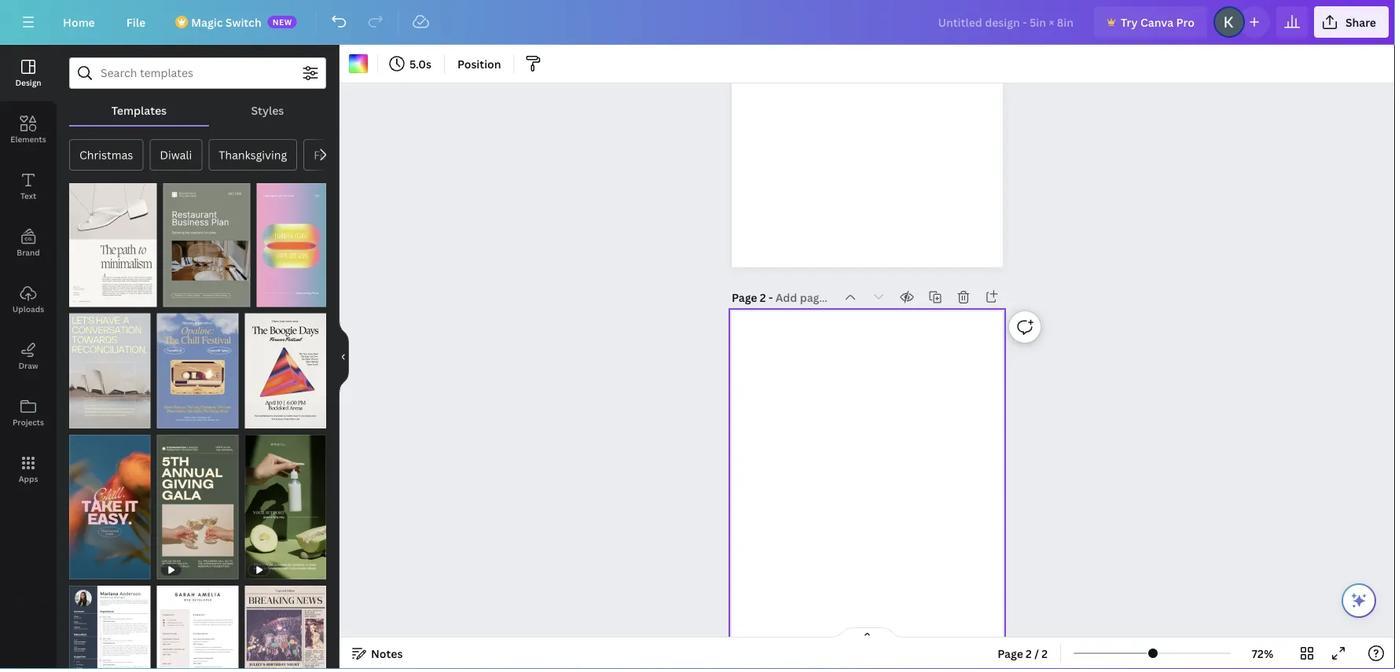 Task type: vqa. For each thing, say whether or not it's contained in the screenshot.
"Text" button
yes



Task type: locate. For each thing, give the bounding box(es) containing it.
diwali
[[160, 147, 192, 162]]

2
[[760, 290, 766, 305], [98, 292, 103, 303], [1026, 646, 1032, 661], [1042, 646, 1048, 661]]

Page title text field
[[776, 289, 834, 305]]

projects
[[13, 417, 44, 427]]

page
[[732, 290, 758, 305], [998, 646, 1024, 661]]

72%
[[1252, 646, 1274, 661]]

Search templates search field
[[101, 58, 295, 88]]

1 inside cream black refined luxe elegant article page a4 document group
[[77, 292, 82, 303]]

1 for 1 of 15
[[171, 292, 175, 303]]

of left the '15'
[[178, 292, 189, 303]]

uploads button
[[0, 271, 57, 328]]

file
[[126, 15, 146, 29]]

canva
[[1141, 15, 1174, 29]]

2 1 from the left
[[171, 292, 175, 303]]

ivory red pink 80s aesthetic music portrait trending poster group
[[245, 304, 326, 428]]

0 horizontal spatial of
[[84, 292, 96, 303]]

try
[[1121, 15, 1138, 29]]

canva assistant image
[[1350, 591, 1369, 610]]

of right uploads "button"
[[84, 292, 96, 303]]

0 horizontal spatial 1
[[77, 292, 82, 303]]

black vintage newspaper birthday party poster group
[[245, 576, 326, 669]]

sky blue gold white 80s aesthetic music portrait trending portrait poster group
[[157, 304, 239, 428]]

thanksgiving button
[[209, 139, 297, 171]]

0 vertical spatial page
[[732, 290, 758, 305]]

of inside cream black refined luxe elegant article page a4 document group
[[84, 292, 96, 303]]

position
[[458, 56, 501, 71]]

magic switch
[[191, 15, 262, 29]]

file button
[[114, 6, 158, 38]]

design button
[[0, 45, 57, 101]]

2 up 'jan 26 cultural appreciation poster in light yellow light blue photocentric style' group
[[98, 292, 103, 303]]

christmas
[[79, 147, 133, 162]]

1 for 1 of 2
[[77, 292, 82, 303]]

1 1 from the left
[[77, 292, 82, 303]]

side panel tab list
[[0, 45, 57, 498]]

1 right uploads "button"
[[77, 292, 82, 303]]

2 left -
[[760, 290, 766, 305]]

elements button
[[0, 101, 57, 158]]

food
[[314, 147, 341, 162]]

1 of from the left
[[84, 292, 96, 303]]

of inside restaurant business plan in green white minimal corporate style group
[[178, 292, 189, 303]]

text
[[20, 190, 36, 201]]

0 horizontal spatial page
[[732, 290, 758, 305]]

show pages image
[[830, 627, 905, 639]]

#ffffff image
[[349, 54, 368, 73]]

charity gala your story in dark green light yellow classy minimalist style group
[[157, 425, 239, 580]]

restaurant business plan in green white minimal corporate style group
[[163, 174, 250, 307]]

1 horizontal spatial of
[[178, 292, 189, 303]]

2 of from the left
[[178, 292, 189, 303]]

1 horizontal spatial 1
[[171, 292, 175, 303]]

page left /
[[998, 646, 1024, 661]]

1 left the '15'
[[171, 292, 175, 303]]

1 vertical spatial page
[[998, 646, 1024, 661]]

page inside 'page 2 / 2' button
[[998, 646, 1024, 661]]

1 horizontal spatial page
[[998, 646, 1024, 661]]

cream black refined luxe elegant article page a4 document group
[[69, 174, 157, 307]]

2 left /
[[1026, 646, 1032, 661]]

1 of 2
[[77, 292, 103, 303]]

Design title text field
[[926, 6, 1088, 38]]

christmas button
[[69, 139, 143, 171]]

elegant minimalist cv resume group
[[157, 576, 239, 669]]

1
[[77, 292, 82, 303], [171, 292, 175, 303]]

brand button
[[0, 215, 57, 271]]

switch
[[226, 15, 262, 29]]

elegant minimalist cv resume image
[[157, 586, 239, 669]]

try canva pro button
[[1095, 6, 1208, 38]]

1 of 15
[[171, 292, 202, 303]]

notes button
[[346, 641, 409, 666]]

page 2 / 2
[[998, 646, 1048, 661]]

page for page 2 / 2
[[998, 646, 1024, 661]]

pro
[[1177, 15, 1195, 29]]

thanksgiving
[[219, 147, 287, 162]]

1 inside restaurant business plan in green white minimal corporate style group
[[171, 292, 175, 303]]

styles
[[251, 103, 284, 118]]

food button
[[304, 139, 351, 171]]

home
[[63, 15, 95, 29]]

position button
[[451, 51, 508, 76]]

page left -
[[732, 290, 758, 305]]

of
[[84, 292, 96, 303], [178, 292, 189, 303]]



Task type: describe. For each thing, give the bounding box(es) containing it.
hide image
[[339, 319, 349, 395]]

/
[[1035, 646, 1040, 661]]

2 right /
[[1042, 646, 1048, 661]]

elements
[[10, 134, 46, 144]]

magic
[[191, 15, 223, 29]]

draw button
[[0, 328, 57, 385]]

apps button
[[0, 441, 57, 498]]

notes
[[371, 646, 403, 661]]

ivory red pink 80s aesthetic music portrait trending poster image
[[245, 313, 326, 428]]

home link
[[50, 6, 108, 38]]

black white minimalist cv resume image
[[69, 586, 151, 669]]

denim blue scarlet pink experimental type anxiety-calming motivational phone wallpaper group
[[69, 425, 151, 580]]

denim blue scarlet pink experimental type anxiety-calming motivational phone wallpaper image
[[69, 435, 151, 580]]

main menu bar
[[0, 0, 1396, 45]]

of for 2
[[84, 292, 96, 303]]

sky blue gold white 80s aesthetic music portrait trending portrait poster image
[[157, 313, 239, 428]]

text button
[[0, 158, 57, 215]]

projects button
[[0, 385, 57, 441]]

page 2 / 2 button
[[992, 641, 1055, 666]]

dark green white photocentric neutral clean beauty brands sustainable beauty your story group
[[245, 425, 326, 580]]

templates button
[[69, 95, 209, 125]]

page for page 2 -
[[732, 290, 758, 305]]

5.0s
[[410, 56, 432, 71]]

templates
[[111, 103, 167, 118]]

share
[[1346, 15, 1377, 29]]

gold turquoise pink tactile psychedelic peaceful awareness quotes square psychedelic instagram story image
[[257, 183, 326, 307]]

apps
[[19, 473, 38, 484]]

page 2 -
[[732, 290, 776, 305]]

2 inside cream black refined luxe elegant article page a4 document group
[[98, 292, 103, 303]]

of for 15
[[178, 292, 189, 303]]

try canva pro
[[1121, 15, 1195, 29]]

gold turquoise pink tactile psychedelic peaceful awareness quotes square psychedelic instagram story group
[[257, 174, 326, 307]]

jan 26 cultural appreciation poster in light yellow light blue photocentric style group
[[69, 304, 151, 428]]

-
[[769, 290, 773, 305]]

72% button
[[1238, 641, 1289, 666]]

share button
[[1315, 6, 1389, 38]]

new
[[273, 17, 292, 27]]

diwali button
[[150, 139, 202, 171]]

uploads
[[12, 304, 44, 314]]

15
[[192, 292, 202, 303]]

5.0s button
[[385, 51, 438, 76]]

design
[[15, 77, 41, 88]]

black white minimalist cv resume group
[[69, 576, 151, 669]]

draw
[[18, 360, 38, 371]]

black vintage newspaper birthday party poster image
[[245, 586, 326, 669]]

styles button
[[209, 95, 326, 125]]

brand
[[17, 247, 40, 258]]

jan 26 cultural appreciation poster in light yellow light blue photocentric style image
[[69, 313, 151, 428]]



